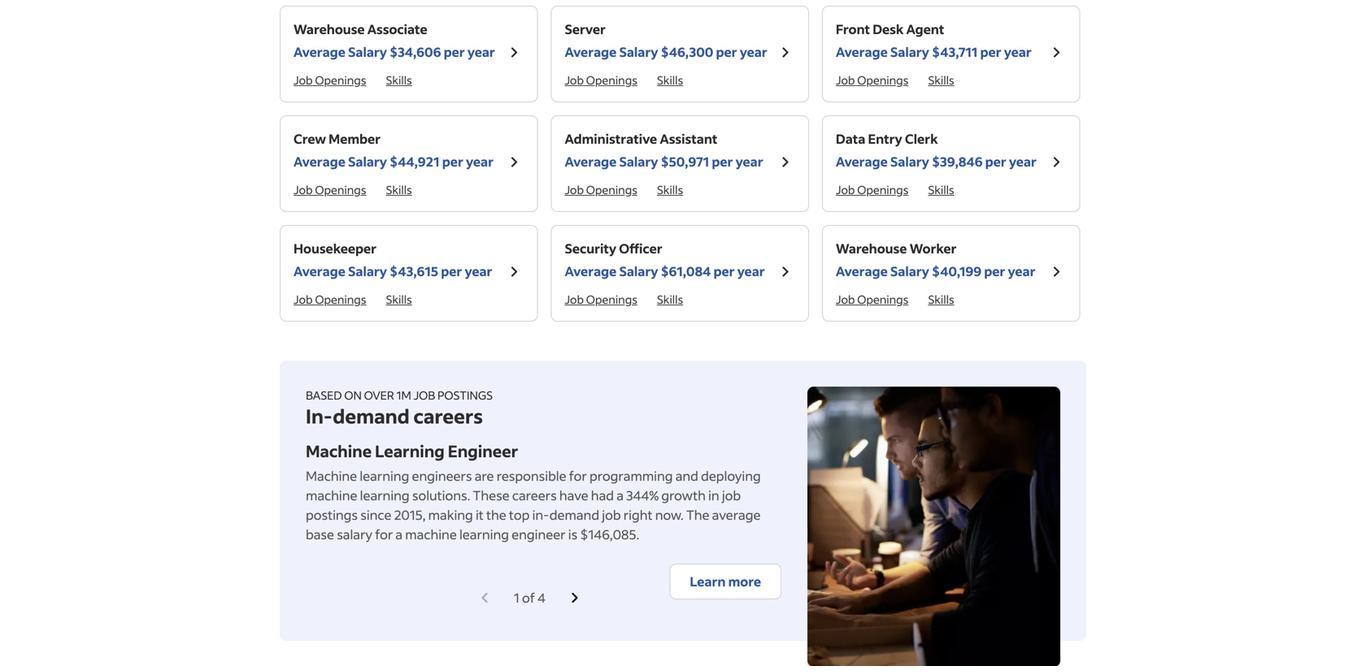 Task type: locate. For each thing, give the bounding box(es) containing it.
for up have at the left
[[569, 468, 587, 485]]

2 machine from the top
[[306, 468, 357, 485]]

year right the $43,711
[[1004, 44, 1032, 60]]

1 vertical spatial job
[[602, 507, 621, 524]]

job openings down desk
[[836, 73, 909, 87]]

per right $46,300
[[716, 44, 737, 60]]

assistant
[[660, 131, 718, 147]]

openings up 'member'
[[315, 73, 366, 87]]

salary
[[348, 44, 387, 60], [619, 44, 658, 60], [891, 44, 930, 60], [348, 153, 387, 170], [619, 153, 658, 170], [891, 153, 930, 170], [348, 263, 387, 280], [619, 263, 658, 280], [891, 263, 930, 280]]

per right $44,921 at the top left of the page
[[442, 153, 464, 170]]

skills link for $50,971 per year
[[657, 183, 683, 197]]

skills for $40,199 per year
[[928, 292, 955, 307]]

year inside warehouse associate average salary $34,606 per year
[[468, 44, 495, 60]]

learning
[[375, 441, 445, 462]]

job right in
[[722, 488, 741, 504]]

salary inside administrative assistant average salary $50,971 per year
[[619, 153, 658, 170]]

0 horizontal spatial warehouse
[[294, 21, 365, 37]]

salary down housekeeper
[[348, 263, 387, 280]]

openings down 'member'
[[315, 183, 366, 197]]

is
[[568, 527, 578, 543]]

machine
[[306, 488, 357, 504], [405, 527, 457, 543]]

skills down $61,084
[[657, 292, 683, 307]]

openings down administrative
[[586, 183, 638, 197]]

skills link down $40,199
[[928, 292, 955, 307]]

average inside the warehouse worker average salary $40,199 per year
[[836, 263, 888, 280]]

a right the had
[[617, 488, 624, 504]]

skills down $46,300
[[657, 73, 683, 87]]

skills link for $43,711 per year
[[928, 73, 955, 87]]

skills for $43,711 per year
[[928, 73, 955, 87]]

per right $61,084
[[714, 263, 735, 280]]

average inside housekeeper average salary $43,615 per year
[[294, 263, 346, 280]]

job openings down server
[[565, 73, 638, 87]]

careers
[[414, 404, 483, 429], [512, 488, 557, 504]]

learn more
[[690, 574, 761, 591]]

job openings down entry
[[836, 183, 909, 197]]

warehouse worker average salary $40,199 per year
[[836, 240, 1036, 280]]

job openings down security
[[565, 292, 638, 307]]

for down since
[[375, 527, 393, 543]]

skills link down $44,921 at the top left of the page
[[386, 183, 412, 197]]

of
[[522, 590, 535, 607]]

next in-demand careers image
[[565, 589, 585, 608]]

job up $146,085.
[[602, 507, 621, 524]]

job openings for crew member average salary $44,921 per year
[[294, 183, 366, 197]]

job openings down the warehouse worker average salary $40,199 per year
[[836, 292, 909, 307]]

year right $44,921 at the top left of the page
[[466, 153, 494, 170]]

average
[[294, 44, 346, 60], [565, 44, 617, 60], [836, 44, 888, 60], [294, 153, 346, 170], [565, 153, 617, 170], [836, 153, 888, 170], [294, 263, 346, 280], [565, 263, 617, 280], [836, 263, 888, 280]]

job
[[722, 488, 741, 504], [602, 507, 621, 524]]

average inside crew member average salary $44,921 per year
[[294, 153, 346, 170]]

1 vertical spatial machine
[[306, 468, 357, 485]]

openings
[[315, 73, 366, 87], [586, 73, 638, 87], [857, 73, 909, 87], [315, 183, 366, 197], [586, 183, 638, 197], [857, 183, 909, 197], [315, 292, 366, 307], [586, 292, 638, 307], [857, 292, 909, 307]]

skills link down $39,846
[[928, 183, 955, 197]]

warehouse inside warehouse associate average salary $34,606 per year
[[294, 21, 365, 37]]

skills link down $34,606
[[386, 73, 412, 87]]

per right $39,846
[[986, 153, 1007, 170]]

2015,
[[394, 507, 426, 524]]

careers down responsible
[[512, 488, 557, 504]]

0 vertical spatial job
[[722, 488, 741, 504]]

machine down in-
[[306, 441, 372, 462]]

1 horizontal spatial for
[[569, 468, 587, 485]]

skills link for $40,199 per year
[[928, 292, 955, 307]]

year inside front desk agent average salary $43,711 per year
[[1004, 44, 1032, 60]]

crew
[[294, 131, 326, 147]]

demand down have at the left
[[550, 507, 600, 524]]

learning down learning
[[360, 468, 409, 485]]

1 horizontal spatial warehouse
[[836, 240, 907, 257]]

0 vertical spatial machine
[[306, 488, 357, 504]]

year right $43,615
[[465, 263, 492, 280]]

job for security officer average salary $61,084 per year
[[565, 292, 584, 307]]

skills link down $61,084
[[657, 292, 683, 307]]

0 vertical spatial demand
[[333, 404, 410, 429]]

1 vertical spatial demand
[[550, 507, 600, 524]]

openings down server
[[586, 73, 638, 87]]

job openings link down housekeeper
[[294, 292, 366, 307]]

skills down $34,606
[[386, 73, 412, 87]]

skills for $46,300 per year
[[657, 73, 683, 87]]

job
[[294, 73, 313, 87], [565, 73, 584, 87], [836, 73, 855, 87], [294, 183, 313, 197], [565, 183, 584, 197], [836, 183, 855, 197], [294, 292, 313, 307], [565, 292, 584, 307], [836, 292, 855, 307]]

year inside administrative assistant average salary $50,971 per year
[[736, 153, 763, 170]]

demand down over
[[333, 404, 410, 429]]

salary left $46,300
[[619, 44, 658, 60]]

0 horizontal spatial careers
[[414, 404, 483, 429]]

job openings for warehouse associate average salary $34,606 per year
[[294, 73, 366, 87]]

job openings down administrative
[[565, 183, 638, 197]]

job for housekeeper average salary $43,615 per year
[[294, 292, 313, 307]]

per inside the warehouse worker average salary $40,199 per year
[[984, 263, 1006, 280]]

warehouse associate average salary $34,606 per year
[[294, 21, 495, 60]]

average
[[712, 507, 761, 524]]

a
[[617, 488, 624, 504], [396, 527, 403, 543]]

year right the $50,971
[[736, 153, 763, 170]]

0 vertical spatial a
[[617, 488, 624, 504]]

salary inside 'security officer average salary $61,084 per year'
[[619, 263, 658, 280]]

skills for $50,971 per year
[[657, 183, 683, 197]]

year inside data entry clerk average salary $39,846 per year
[[1009, 153, 1037, 170]]

job openings up the crew
[[294, 73, 366, 87]]

$39,846
[[932, 153, 983, 170]]

skills link for $43,615 per year
[[386, 292, 412, 307]]

machine up postings
[[306, 488, 357, 504]]

$34,606
[[390, 44, 441, 60]]

for
[[569, 468, 587, 485], [375, 527, 393, 543]]

in-
[[532, 507, 550, 524]]

demand inside based on over 1m job postings in-demand careers
[[333, 404, 410, 429]]

salary
[[337, 527, 373, 543]]

careers inside based on over 1m job postings in-demand careers
[[414, 404, 483, 429]]

job openings link down the warehouse worker average salary $40,199 per year
[[836, 292, 909, 307]]

year
[[468, 44, 495, 60], [740, 44, 768, 60], [1004, 44, 1032, 60], [466, 153, 494, 170], [736, 153, 763, 170], [1009, 153, 1037, 170], [465, 263, 492, 280], [738, 263, 765, 280], [1008, 263, 1036, 280]]

skills link for $34,606 per year
[[386, 73, 412, 87]]

warehouse left worker
[[836, 240, 907, 257]]

openings down security
[[586, 292, 638, 307]]

on
[[344, 388, 362, 403]]

year inside housekeeper average salary $43,615 per year
[[465, 263, 492, 280]]

warehouse left associate
[[294, 21, 365, 37]]

skills link for $61,084 per year
[[657, 292, 683, 307]]

skills down the $50,971
[[657, 183, 683, 197]]

per right $34,606
[[444, 44, 465, 60]]

a down '2015,'
[[396, 527, 403, 543]]

skills
[[386, 73, 412, 87], [657, 73, 683, 87], [928, 73, 955, 87], [386, 183, 412, 197], [657, 183, 683, 197], [928, 183, 955, 197], [386, 292, 412, 307], [657, 292, 683, 307], [928, 292, 955, 307]]

based
[[306, 388, 342, 403]]

year inside 'security officer average salary $61,084 per year'
[[738, 263, 765, 280]]

year right $40,199
[[1008, 263, 1036, 280]]

engineer
[[448, 441, 518, 462]]

salary down 'member'
[[348, 153, 387, 170]]

job openings link down security
[[565, 292, 638, 307]]

job openings link
[[294, 73, 366, 87], [565, 73, 638, 87], [836, 73, 909, 87], [294, 183, 366, 197], [565, 183, 638, 197], [836, 183, 909, 197], [294, 292, 366, 307], [565, 292, 638, 307], [836, 292, 909, 307]]

salary down clerk
[[891, 153, 930, 170]]

job for crew member average salary $44,921 per year
[[294, 183, 313, 197]]

0 horizontal spatial demand
[[333, 404, 410, 429]]

the
[[486, 507, 507, 524]]

machine up postings
[[306, 468, 357, 485]]

housekeeper average salary $43,615 per year
[[294, 240, 492, 280]]

openings down entry
[[857, 183, 909, 197]]

salary down agent
[[891, 44, 930, 60]]

1 vertical spatial machine
[[405, 527, 457, 543]]

skills down $40,199
[[928, 292, 955, 307]]

over
[[364, 388, 394, 403]]

top
[[509, 507, 530, 524]]

1 horizontal spatial careers
[[512, 488, 557, 504]]

postings
[[438, 388, 493, 403]]

are
[[475, 468, 494, 485]]

openings for data entry clerk average salary $39,846 per year
[[857, 183, 909, 197]]

demand
[[333, 404, 410, 429], [550, 507, 600, 524]]

skills for $43,615 per year
[[386, 292, 412, 307]]

learn
[[690, 574, 726, 591]]

job openings down housekeeper
[[294, 292, 366, 307]]

base
[[306, 527, 334, 543]]

year right $61,084
[[738, 263, 765, 280]]

per inside 'security officer average salary $61,084 per year'
[[714, 263, 735, 280]]

skills link
[[386, 73, 412, 87], [657, 73, 683, 87], [928, 73, 955, 87], [386, 183, 412, 197], [657, 183, 683, 197], [928, 183, 955, 197], [386, 292, 412, 307], [657, 292, 683, 307], [928, 292, 955, 307]]

1 machine from the top
[[306, 441, 372, 462]]

average inside warehouse associate average salary $34,606 per year
[[294, 44, 346, 60]]

member
[[329, 131, 381, 147]]

job openings link up the crew
[[294, 73, 366, 87]]

per right $43,615
[[441, 263, 462, 280]]

per right the $43,711
[[981, 44, 1002, 60]]

solutions.
[[412, 488, 470, 504]]

per right the $50,971
[[712, 153, 733, 170]]

careers down postings
[[414, 404, 483, 429]]

skills for $44,921 per year
[[386, 183, 412, 197]]

machine down making
[[405, 527, 457, 543]]

0 horizontal spatial job
[[602, 507, 621, 524]]

year inside server average salary $46,300 per year
[[740, 44, 768, 60]]

openings down the warehouse worker average salary $40,199 per year
[[857, 292, 909, 307]]

per
[[444, 44, 465, 60], [716, 44, 737, 60], [981, 44, 1002, 60], [442, 153, 464, 170], [712, 153, 733, 170], [986, 153, 1007, 170], [441, 263, 462, 280], [714, 263, 735, 280], [984, 263, 1006, 280]]

skills link for $39,846 per year
[[928, 183, 955, 197]]

job for warehouse worker average salary $40,199 per year
[[836, 292, 855, 307]]

per right $40,199
[[984, 263, 1006, 280]]

openings for security officer average salary $61,084 per year
[[586, 292, 638, 307]]

skills link down the $43,711
[[928, 73, 955, 87]]

associate
[[367, 21, 428, 37]]

learning up since
[[360, 488, 410, 504]]

more
[[728, 574, 761, 591]]

1 vertical spatial careers
[[512, 488, 557, 504]]

salary down worker
[[891, 263, 930, 280]]

skills down $43,615
[[386, 292, 412, 307]]

year right $39,846
[[1009, 153, 1037, 170]]

previous in-demand careers. there is no more previous item. image
[[475, 589, 495, 608]]

machine
[[306, 441, 372, 462], [306, 468, 357, 485]]

warehouse
[[294, 21, 365, 37], [836, 240, 907, 257]]

skills link down $43,615
[[386, 292, 412, 307]]

job openings link down server
[[565, 73, 638, 87]]

1 vertical spatial a
[[396, 527, 403, 543]]

job openings link for data entry clerk average salary $39,846 per year
[[836, 183, 909, 197]]

learn more link
[[670, 564, 782, 600]]

job for data entry clerk average salary $39,846 per year
[[836, 183, 855, 197]]

learning down it
[[460, 527, 509, 543]]

learning
[[360, 468, 409, 485], [360, 488, 410, 504], [460, 527, 509, 543]]

skills link down the $50,971
[[657, 183, 683, 197]]

openings for administrative assistant average salary $50,971 per year
[[586, 183, 638, 197]]

skills link down $46,300
[[657, 73, 683, 87]]

skills link for $44,921 per year
[[386, 183, 412, 197]]

year right $34,606
[[468, 44, 495, 60]]

0 vertical spatial warehouse
[[294, 21, 365, 37]]

year right $46,300
[[740, 44, 768, 60]]

data
[[836, 131, 866, 147]]

0 horizontal spatial for
[[375, 527, 393, 543]]

data entry clerk average salary $39,846 per year
[[836, 131, 1037, 170]]

job openings link down desk
[[836, 73, 909, 87]]

warehouse inside the warehouse worker average salary $40,199 per year
[[836, 240, 907, 257]]

job openings for warehouse worker average salary $40,199 per year
[[836, 292, 909, 307]]

1 horizontal spatial demand
[[550, 507, 600, 524]]

openings for warehouse worker average salary $40,199 per year
[[857, 292, 909, 307]]

0 vertical spatial careers
[[414, 404, 483, 429]]

had
[[591, 488, 614, 504]]

salary down associate
[[348, 44, 387, 60]]

1 vertical spatial warehouse
[[836, 240, 907, 257]]

job openings link for security officer average salary $61,084 per year
[[565, 292, 638, 307]]

skills link for $46,300 per year
[[657, 73, 683, 87]]

0 vertical spatial machine
[[306, 441, 372, 462]]

skills down $39,846
[[928, 183, 955, 197]]

salary down officer
[[619, 263, 658, 280]]

1 horizontal spatial machine
[[405, 527, 457, 543]]

openings down housekeeper
[[315, 292, 366, 307]]

salary down administrative
[[619, 153, 658, 170]]

skills down the $43,711
[[928, 73, 955, 87]]

skills down $44,921 at the top left of the page
[[386, 183, 412, 197]]

job openings for administrative assistant average salary $50,971 per year
[[565, 183, 638, 197]]

job openings link down the crew
[[294, 183, 366, 197]]

worker
[[910, 240, 957, 257]]

job openings down the crew
[[294, 183, 366, 197]]

1
[[514, 590, 520, 607]]

$43,615
[[390, 263, 438, 280]]

per inside crew member average salary $44,921 per year
[[442, 153, 464, 170]]

4
[[538, 590, 546, 607]]

openings down desk
[[857, 73, 909, 87]]

job openings for server average salary $46,300 per year
[[565, 73, 638, 87]]

job openings link down administrative
[[565, 183, 638, 197]]

have
[[560, 488, 589, 504]]

job openings link down entry
[[836, 183, 909, 197]]

engineer
[[512, 527, 566, 543]]



Task type: vqa. For each thing, say whether or not it's contained in the screenshot.
PASSENGER
no



Task type: describe. For each thing, give the bounding box(es) containing it.
average inside front desk agent average salary $43,711 per year
[[836, 44, 888, 60]]

job openings link for warehouse worker average salary $40,199 per year
[[836, 292, 909, 307]]

per inside administrative assistant average salary $50,971 per year
[[712, 153, 733, 170]]

security officer average salary $61,084 per year
[[565, 240, 765, 280]]

$61,084
[[661, 263, 711, 280]]

administrative
[[565, 131, 657, 147]]

making
[[428, 507, 473, 524]]

job openings link for housekeeper average salary $43,615 per year
[[294, 292, 366, 307]]

salary inside data entry clerk average salary $39,846 per year
[[891, 153, 930, 170]]

$43,711
[[932, 44, 978, 60]]

per inside warehouse associate average salary $34,606 per year
[[444, 44, 465, 60]]

since
[[361, 507, 392, 524]]

per inside front desk agent average salary $43,711 per year
[[981, 44, 1002, 60]]

machine learning engineer machine learning engineers are responsible for programming and deploying machine learning solutions. these careers have had a 344% growth in job postings since 2015, making it the top in-demand job right now. the average base salary for a machine learning engineer is $146,085.
[[306, 441, 761, 543]]

openings for housekeeper average salary $43,615 per year
[[315, 292, 366, 307]]

clerk
[[905, 131, 938, 147]]

salary inside server average salary $46,300 per year
[[619, 44, 658, 60]]

$40,199
[[932, 263, 982, 280]]

year inside the warehouse worker average salary $40,199 per year
[[1008, 263, 1036, 280]]

job openings link for warehouse associate average salary $34,606 per year
[[294, 73, 366, 87]]

per inside data entry clerk average salary $39,846 per year
[[986, 153, 1007, 170]]

job openings link for server average salary $46,300 per year
[[565, 73, 638, 87]]

average inside 'security officer average salary $61,084 per year'
[[565, 263, 617, 280]]

job openings for housekeeper average salary $43,615 per year
[[294, 292, 366, 307]]

salary inside housekeeper average salary $43,615 per year
[[348, 263, 387, 280]]

job openings link for crew member average salary $44,921 per year
[[294, 183, 366, 197]]

average inside administrative assistant average salary $50,971 per year
[[565, 153, 617, 170]]

$44,921
[[390, 153, 440, 170]]

job for server average salary $46,300 per year
[[565, 73, 584, 87]]

it
[[476, 507, 484, 524]]

year inside crew member average salary $44,921 per year
[[466, 153, 494, 170]]

0 vertical spatial for
[[569, 468, 587, 485]]

warehouse for warehouse worker average salary $40,199 per year
[[836, 240, 907, 257]]

openings for warehouse associate average salary $34,606 per year
[[315, 73, 366, 87]]

and
[[676, 468, 699, 485]]

engineers
[[412, 468, 472, 485]]

0 vertical spatial learning
[[360, 468, 409, 485]]

responsible
[[497, 468, 567, 485]]

1 vertical spatial for
[[375, 527, 393, 543]]

desk
[[873, 21, 904, 37]]

1m
[[397, 388, 411, 403]]

job for front desk agent average salary $43,711 per year
[[836, 73, 855, 87]]

skills for $61,084 per year
[[657, 292, 683, 307]]

2 vertical spatial learning
[[460, 527, 509, 543]]

job for warehouse associate average salary $34,606 per year
[[294, 73, 313, 87]]

1 horizontal spatial job
[[722, 488, 741, 504]]

salary inside the warehouse worker average salary $40,199 per year
[[891, 263, 930, 280]]

server average salary $46,300 per year
[[565, 21, 768, 60]]

job openings for data entry clerk average salary $39,846 per year
[[836, 183, 909, 197]]

security
[[565, 240, 617, 257]]

postings
[[306, 507, 358, 524]]

based on over 1m job postings in-demand careers
[[306, 388, 493, 429]]

job openings link for administrative assistant average salary $50,971 per year
[[565, 183, 638, 197]]

job
[[414, 388, 435, 403]]

skills for $34,606 per year
[[386, 73, 412, 87]]

deploying
[[701, 468, 761, 485]]

per inside housekeeper average salary $43,615 per year
[[441, 263, 462, 280]]

careers inside machine learning engineer machine learning engineers are responsible for programming and deploying machine learning solutions. these careers have had a 344% growth in job postings since 2015, making it the top in-demand job right now. the average base salary for a machine learning engineer is $146,085.
[[512, 488, 557, 504]]

openings for server average salary $46,300 per year
[[586, 73, 638, 87]]

openings for crew member average salary $44,921 per year
[[315, 183, 366, 197]]

right
[[624, 507, 653, 524]]

warehouse for warehouse associate average salary $34,606 per year
[[294, 21, 365, 37]]

administrative assistant average salary $50,971 per year
[[565, 131, 763, 170]]

front
[[836, 21, 870, 37]]

job openings for front desk agent average salary $43,711 per year
[[836, 73, 909, 87]]

salary inside front desk agent average salary $43,711 per year
[[891, 44, 930, 60]]

growth
[[662, 488, 706, 504]]

salary inside crew member average salary $44,921 per year
[[348, 153, 387, 170]]

1 horizontal spatial a
[[617, 488, 624, 504]]

344%
[[626, 488, 659, 504]]

now.
[[655, 507, 684, 524]]

in-
[[306, 404, 333, 429]]

average inside data entry clerk average salary $39,846 per year
[[836, 153, 888, 170]]

server
[[565, 21, 606, 37]]

1 vertical spatial learning
[[360, 488, 410, 504]]

officer
[[619, 240, 663, 257]]

front desk agent average salary $43,711 per year
[[836, 21, 1032, 60]]

agent
[[907, 21, 945, 37]]

$146,085.
[[580, 527, 640, 543]]

these
[[473, 488, 510, 504]]

job openings link for front desk agent average salary $43,711 per year
[[836, 73, 909, 87]]

1 of 4
[[514, 590, 546, 607]]

skills for $39,846 per year
[[928, 183, 955, 197]]

salary inside warehouse associate average salary $34,606 per year
[[348, 44, 387, 60]]

$50,971
[[661, 153, 709, 170]]

crew member average salary $44,921 per year
[[294, 131, 494, 170]]

openings for front desk agent average salary $43,711 per year
[[857, 73, 909, 87]]

in
[[708, 488, 720, 504]]

job for administrative assistant average salary $50,971 per year
[[565, 183, 584, 197]]

housekeeper
[[294, 240, 377, 257]]

$46,300
[[661, 44, 714, 60]]

entry
[[868, 131, 903, 147]]

programming
[[590, 468, 673, 485]]

per inside server average salary $46,300 per year
[[716, 44, 737, 60]]

0 horizontal spatial machine
[[306, 488, 357, 504]]

demand inside machine learning engineer machine learning engineers are responsible for programming and deploying machine learning solutions. these careers have had a 344% growth in job postings since 2015, making it the top in-demand job right now. the average base salary for a machine learning engineer is $146,085.
[[550, 507, 600, 524]]

job openings for security officer average salary $61,084 per year
[[565, 292, 638, 307]]

average inside server average salary $46,300 per year
[[565, 44, 617, 60]]

0 horizontal spatial a
[[396, 527, 403, 543]]

the
[[686, 507, 710, 524]]



